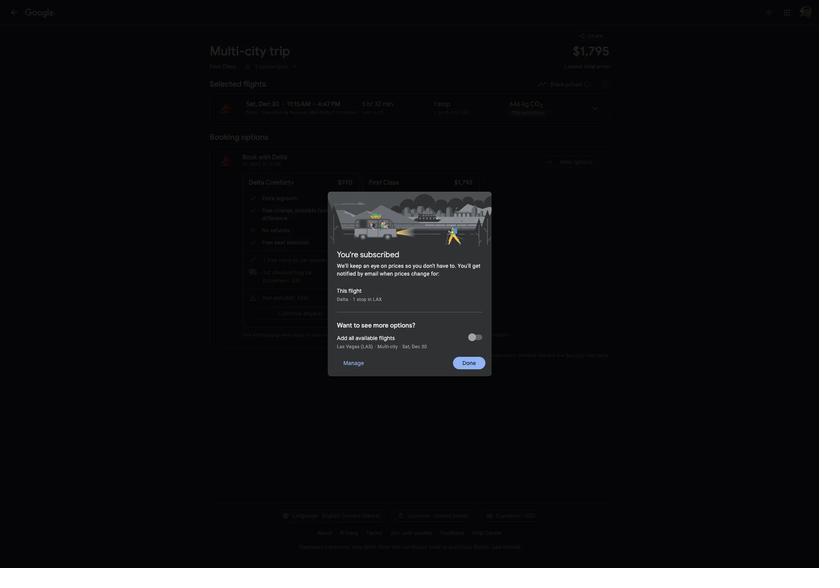 Task type: vqa. For each thing, say whether or not it's contained in the screenshot.


Task type: describe. For each thing, give the bounding box(es) containing it.
trip.
[[337, 332, 345, 338]]

32
[[375, 100, 382, 108]]

$30
[[292, 277, 301, 284]]

have
[[437, 263, 449, 269]]

english
[[322, 512, 341, 519]]

change, for first class
[[395, 207, 414, 214]]

layover (1 of 1) is a 2 hr 46 min layover at los angeles international airport in los angeles. element
[[434, 109, 506, 116]]

extra legroom
[[262, 195, 297, 202]]

options for booking options
[[241, 132, 269, 142]]

2 vertical spatial may
[[352, 544, 363, 550]]

Departure time: 11:15 AM. text field
[[287, 100, 311, 108]]

1 inside 1 stop 2 hr 46 min lax
[[434, 100, 437, 108]]

min inside 1 stop 2 hr 46 min lax
[[451, 110, 459, 115]]

optional
[[519, 353, 537, 358]]

3 passengers
[[255, 63, 289, 70]]

30 inside main content
[[272, 100, 280, 108]]

skywest
[[290, 110, 308, 115]]

free down extra
[[262, 207, 273, 214]]

0 vertical spatial to
[[354, 322, 360, 330]]

3 passengers button
[[241, 59, 303, 73]]

0 horizontal spatial first
[[210, 63, 221, 70]]

displayed currencies may differ from the currencies used to purchase flights. learn more
[[299, 544, 521, 550]]

studies
[[415, 530, 433, 536]]

continue for continue
[[409, 310, 433, 317]]

eye
[[371, 263, 380, 269]]

for
[[479, 353, 485, 358]]

1 stop flight. element
[[434, 100, 451, 109]]

2 horizontal spatial to
[[443, 544, 448, 550]]

book
[[243, 153, 257, 161]]

difference for class
[[383, 215, 408, 221]]

to.
[[450, 263, 457, 269]]

get
[[473, 263, 481, 269]]

selection for first class
[[407, 239, 430, 246]]

4025,
[[250, 162, 262, 167]]

0 horizontal spatial to
[[307, 332, 311, 338]]

help center link
[[469, 527, 506, 539]]

difference for comfort+
[[262, 215, 288, 221]]

1 horizontal spatial fees
[[468, 353, 478, 358]]

fare for $970
[[318, 207, 328, 214]]

fare for $1,795
[[438, 207, 448, 214]]

2120
[[270, 162, 281, 167]]

hide
[[561, 159, 573, 166]]

1 horizontal spatial sat,
[[403, 344, 411, 350]]

language
[[292, 512, 318, 519]]

extra
[[262, 195, 275, 202]]

2 horizontal spatial fees
[[576, 353, 585, 358]]

flights.
[[474, 544, 491, 550]]

so
[[406, 263, 412, 269]]

anyway
[[304, 310, 323, 317]]

multi- for multi-city
[[378, 344, 390, 350]]

1 vertical spatial first
[[369, 179, 382, 187]]

in
[[368, 297, 372, 302]]

city for multi-city trip
[[245, 43, 267, 59]]

terms link
[[363, 527, 386, 539]]

kg
[[522, 100, 529, 108]]

1 right eye
[[383, 257, 386, 263]]

policy
[[369, 332, 382, 338]]

delta left operated
[[246, 110, 258, 115]]

no for comfort+
[[262, 227, 269, 234]]

1 down flight
[[353, 297, 356, 302]]

1st checked bag per passenger:
[[263, 269, 314, 284]]

– inside '5 hr 32 min oak – las'
[[372, 110, 375, 115]]

currency
[[496, 512, 521, 519]]

passenger inside 2 free checked bags per passenger
[[383, 277, 409, 284]]

premium
[[383, 195, 405, 202]]

free down premium on the top
[[383, 207, 393, 214]]

checked inside 2 free checked bags per passenger
[[399, 269, 420, 276]]

0 vertical spatial sat, dec 30
[[246, 100, 280, 108]]

trip
[[270, 43, 290, 59]]

on for comfort+
[[293, 257, 299, 263]]

3 inside popup button
[[255, 63, 258, 70]]

we'll
[[337, 263, 349, 269]]

share
[[589, 32, 604, 39]]

1 vertical spatial dec
[[412, 344, 421, 350]]

all
[[349, 335, 355, 342]]

flights inside main content
[[243, 79, 266, 89]]

refundable.
[[485, 332, 509, 338]]

comfort+
[[266, 179, 295, 187]]

0 vertical spatial taxes
[[454, 332, 466, 338]]

track prices
[[551, 81, 583, 88]]

selected
[[210, 79, 242, 89]]

you'll
[[458, 263, 471, 269]]

selected flights
[[210, 79, 266, 89]]

1 horizontal spatial 3
[[487, 353, 489, 358]]

0 horizontal spatial more
[[374, 322, 389, 330]]

no refunds for class
[[383, 227, 410, 234]]

not included: first
[[263, 295, 309, 301]]

email
[[365, 271, 379, 277]]

fare
[[242, 332, 252, 338]]

booking options
[[210, 132, 269, 142]]

carry- for delta comfort+
[[279, 257, 293, 263]]

0 vertical spatial class
[[223, 63, 236, 70]]

free for class
[[388, 257, 398, 263]]

connection
[[332, 110, 357, 115]]

11:15 am
[[287, 100, 311, 108]]

the
[[392, 544, 400, 550]]

sat, inside main content
[[246, 100, 257, 108]]

city for multi-city
[[390, 344, 398, 350]]

none text field inside main content
[[565, 43, 610, 77]]

0 vertical spatial your
[[437, 295, 447, 301]]

0 horizontal spatial fees
[[283, 332, 292, 338]]

usd
[[525, 512, 536, 519]]

free inside 2 free checked bags per passenger
[[388, 269, 398, 276]]

privacy
[[340, 530, 359, 536]]

purchase
[[449, 544, 472, 550]]

from
[[379, 544, 391, 550]]

646 kg co 2
[[510, 100, 543, 109]]

1 vertical spatial more
[[508, 544, 521, 550]]

flight
[[349, 287, 362, 294]]

0 vertical spatial –
[[312, 100, 316, 108]]

2 horizontal spatial seat
[[407, 195, 417, 202]]

0 horizontal spatial first class
[[210, 63, 236, 70]]

by inside "you're subscribed we'll keep an eye on prices so you don't have to. you'll get notified by email when prices change for:"
[[358, 271, 364, 277]]

flight on saturday, december 30. leaves oakland international airport at 11:15 am on saturday, december 30 and arrives at harry reid international airport at 4:47 pm on saturday, december 30. element
[[246, 100, 341, 108]]

no for class
[[383, 227, 390, 234]]

multi-city
[[378, 344, 398, 350]]

include
[[415, 353, 431, 358]]

1 horizontal spatial  image
[[259, 110, 261, 115]]

2 inside 646 kg co 2
[[540, 103, 543, 109]]

las vegas (las)
[[337, 344, 373, 350]]

add
[[337, 335, 348, 342]]

cheapest option matching your search
[[369, 295, 466, 301]]

options?
[[390, 322, 416, 330]]

refunds for first class
[[391, 227, 410, 234]]

0 horizontal spatial  image
[[240, 63, 241, 70]]

apply.
[[597, 353, 610, 358]]

1 horizontal spatial flights
[[379, 335, 395, 342]]

1 free carry-on per passenger for first class
[[383, 257, 457, 263]]

1 vertical spatial taxes
[[451, 353, 463, 358]]

1 vertical spatial 30
[[422, 344, 427, 350]]

1 horizontal spatial first class
[[369, 179, 399, 187]]

share button
[[574, 31, 610, 41]]

passenger for $1,795
[[431, 257, 457, 263]]

1 currencies from the left
[[325, 544, 351, 550]]

1 vertical spatial prices
[[389, 263, 404, 269]]

by inside main content
[[283, 110, 288, 115]]

passengers
[[260, 63, 289, 70]]

selection for delta comfort+
[[287, 239, 310, 246]]

required
[[432, 353, 450, 358]]

1 vertical spatial your
[[312, 332, 322, 338]]

non-
[[391, 332, 401, 338]]

this flight
[[337, 287, 362, 294]]

bag inside 1st checked bag per passenger:
[[295, 269, 304, 276]]

passenger:
[[263, 277, 291, 284]]

1 free carry-on per passenger for delta comfort+
[[263, 257, 336, 263]]

stop for 1 stop 2 hr 46 min lax
[[438, 100, 451, 108]]

Multi-city trip text field
[[210, 43, 556, 59]]

states)
[[362, 512, 380, 519]]

co
[[531, 100, 540, 108]]

want
[[337, 322, 353, 330]]

passenger for $970
[[310, 257, 336, 263]]

emissions
[[522, 110, 545, 116]]

book with delta dl 4025, dl 2120
[[243, 153, 287, 167]]

for:
[[431, 271, 440, 277]]

when
[[380, 271, 393, 277]]

lowest
[[565, 63, 583, 70]]

main content containing multi-city trip
[[210, 25, 610, 359]]

2 vertical spatial prices
[[395, 271, 410, 277]]

total
[[585, 63, 596, 70]]

11:15 am – 4:47 pm
[[287, 100, 341, 108]]

learn more link
[[492, 544, 521, 550]]



Task type: locate. For each thing, give the bounding box(es) containing it.
location
[[408, 512, 430, 519]]

1 up 1st
[[263, 257, 266, 263]]

0 horizontal spatial $1,795
[[455, 179, 473, 187]]

4:47 pm
[[318, 100, 341, 108]]

free change, possible fare difference down premium seat
[[383, 207, 448, 221]]

0 horizontal spatial and
[[253, 332, 261, 338]]

may left the apply.
[[587, 353, 596, 358]]

1 vertical spatial city
[[390, 344, 398, 350]]

free change, possible fare difference down legroom at the top left of the page
[[262, 207, 328, 221]]

0 horizontal spatial 30
[[272, 100, 280, 108]]

1 horizontal spatial options
[[574, 159, 593, 166]]

stop for 1 stop in lax
[[357, 297, 367, 302]]

hr inside 1 stop 2 hr 46 min lax
[[438, 110, 443, 115]]

dba
[[309, 110, 318, 115]]

1 horizontal spatial possible
[[416, 207, 437, 214]]

min
[[383, 100, 394, 108], [451, 110, 459, 115]]

about
[[318, 530, 333, 536]]

passenger left we'll
[[310, 257, 336, 263]]

refunds down extra legroom
[[271, 227, 290, 234]]

min inside '5 hr 32 min oak – las'
[[383, 100, 394, 108]]

none text field containing $1,795
[[565, 43, 610, 77]]

1 change, from the left
[[275, 207, 294, 214]]

free change, possible fare difference for first class
[[383, 207, 448, 221]]

dec up include
[[412, 344, 421, 350]]

1 vertical spatial class
[[384, 179, 399, 187]]

1 checked from the left
[[272, 269, 293, 276]]

1 free carry-on per passenger up first checked bag costs 30 us dollars per passenger element
[[263, 257, 336, 263]]

dl
[[243, 162, 249, 167], [263, 162, 269, 167]]

fare and baggage fees apply to your entire trip. delta bag policy for non-refundable fare options, taxes may be refundable.
[[242, 332, 509, 338]]

subscribed
[[360, 250, 400, 260]]

hr
[[367, 100, 373, 108], [438, 110, 443, 115]]

to right used
[[443, 544, 448, 550]]

on up first checked bag costs 30 us dollars per passenger element
[[293, 257, 299, 263]]

2 no from the left
[[383, 227, 390, 234]]

1 vertical spatial lax
[[373, 297, 382, 302]]

3 down multi-city trip
[[255, 63, 258, 70]]

646
[[510, 100, 521, 108]]

carry- up 1st checked bag per passenger:
[[279, 257, 293, 263]]

be
[[478, 332, 483, 338]]

1 selection from the left
[[287, 239, 310, 246]]

free up 1st
[[262, 239, 273, 246]]

displayed
[[299, 544, 323, 550]]

fees right +
[[468, 353, 478, 358]]

taxes
[[454, 332, 466, 338], [451, 353, 463, 358]]

continue anyway button
[[249, 307, 353, 320]]

option
[[394, 295, 410, 301]]

1 horizontal spatial $1,795
[[573, 43, 610, 59]]

checked down the so
[[399, 269, 420, 276]]

0 horizontal spatial 3
[[255, 63, 258, 70]]

1 horizontal spatial bag
[[359, 332, 367, 338]]

2 continue from the left
[[409, 310, 433, 317]]

 image
[[350, 297, 352, 302]]

seat
[[407, 195, 417, 202], [275, 239, 285, 246], [395, 239, 406, 246]]

per inside 2 free checked bags per passenger
[[435, 269, 443, 276]]

carry-
[[279, 257, 293, 263], [399, 257, 413, 263]]

2 possible from the left
[[416, 207, 437, 214]]

0 horizontal spatial your
[[312, 332, 322, 338]]

hr inside '5 hr 32 min oak – las'
[[367, 100, 373, 108]]

1 horizontal spatial more
[[508, 544, 521, 550]]

and
[[253, 332, 261, 338], [557, 353, 565, 358]]

1 vertical spatial sat, dec 30
[[403, 344, 427, 350]]

1 vertical spatial and
[[557, 353, 565, 358]]

done
[[463, 360, 476, 367]]

0 horizontal spatial currencies
[[325, 544, 351, 550]]

1 horizontal spatial 30
[[422, 344, 427, 350]]

1 vertical spatial hr
[[438, 110, 443, 115]]

possible for delta comfort+
[[295, 207, 317, 214]]

1 horizontal spatial city
[[390, 344, 398, 350]]

options,
[[436, 332, 453, 338]]

sat, dec 30 up operated
[[246, 100, 280, 108]]

2 down 1 stop flight. element
[[434, 110, 437, 115]]

difference down premium on the top
[[383, 215, 408, 221]]

price
[[597, 63, 610, 70]]

1 horizontal spatial may
[[468, 332, 477, 338]]

1 horizontal spatial by
[[358, 271, 364, 277]]

search
[[449, 295, 466, 301]]

1 horizontal spatial multi-
[[378, 344, 390, 350]]

on inside "you're subscribed we'll keep an eye on prices so you don't have to. you'll get notified by email when prices change for:"
[[381, 263, 387, 269]]

1 vertical spatial may
[[587, 353, 596, 358]]

dl down with
[[263, 162, 269, 167]]

taxes right options,
[[454, 332, 466, 338]]

options for hide options
[[574, 159, 593, 166]]

for
[[383, 332, 390, 338]]

2 horizontal spatial bag
[[566, 353, 575, 358]]

city
[[245, 43, 267, 59], [390, 344, 398, 350]]

class up selected
[[223, 63, 236, 70]]

1 possible from the left
[[295, 207, 317, 214]]

2 free seat selection from the left
[[383, 239, 430, 246]]

no refunds down extra legroom
[[262, 227, 290, 234]]

sat, dec 30 up include
[[403, 344, 427, 350]]

stop left in
[[357, 297, 367, 302]]

united
[[435, 512, 452, 519]]

feedback
[[441, 530, 465, 536]]

1 horizontal spatial continue
[[409, 310, 433, 317]]

1 horizontal spatial and
[[557, 353, 565, 358]]

currencies down join user studies
[[402, 544, 428, 550]]

free seat selection for class
[[383, 239, 430, 246]]

delta down 4025,
[[249, 179, 264, 187]]

1 horizontal spatial difference
[[383, 215, 408, 221]]

dec inside main content
[[259, 100, 271, 108]]

0 vertical spatial prices
[[566, 81, 583, 88]]

carry- up 2 free checked bags per passenger
[[399, 257, 413, 263]]

1 vertical spatial to
[[307, 332, 311, 338]]

0 vertical spatial bag
[[295, 269, 304, 276]]

free for comfort+
[[268, 257, 277, 263]]

1 up layover (1 of 1) is a 2 hr 46 min layover at los angeles international airport in los angeles. element
[[434, 100, 437, 108]]

first class up premium on the top
[[369, 179, 399, 187]]

2 selection from the left
[[407, 239, 430, 246]]

$970
[[338, 179, 353, 187]]

1 horizontal spatial refunds
[[391, 227, 410, 234]]

prices left the learn more about tracked prices image
[[566, 81, 583, 88]]

 image up selected flights
[[240, 63, 241, 70]]

0 horizontal spatial flights
[[243, 79, 266, 89]]

1 vertical spatial stop
[[357, 297, 367, 302]]

refunds for delta comfort+
[[271, 227, 290, 234]]

0 horizontal spatial by
[[283, 110, 288, 115]]

30 up operated
[[272, 100, 280, 108]]

1 horizontal spatial to
[[354, 322, 360, 330]]

fees left the apply.
[[576, 353, 585, 358]]

on right the so
[[413, 257, 420, 263]]

charges
[[538, 353, 556, 358]]

$1,795 for $1,795
[[455, 179, 473, 187]]

multi- inside main content
[[210, 43, 245, 59]]

1 carry- from the left
[[279, 257, 293, 263]]

2 currencies from the left
[[402, 544, 428, 550]]

0 vertical spatial $1,795
[[573, 43, 610, 59]]

3 right "for"
[[487, 353, 489, 358]]

hr right 5
[[367, 100, 373, 108]]

included:
[[274, 295, 296, 301]]

selection up first checked bag costs 30 us dollars per passenger element
[[287, 239, 310, 246]]

stop up '46'
[[438, 100, 451, 108]]

1 horizontal spatial selection
[[407, 239, 430, 246]]

0 horizontal spatial fare
[[318, 207, 328, 214]]

change, down legroom at the top left of the page
[[275, 207, 294, 214]]

multi- down for
[[378, 344, 390, 350]]

-33% emissions
[[511, 110, 545, 116]]

0 vertical spatial and
[[253, 332, 261, 338]]

bag up $30
[[295, 269, 304, 276]]

delta inside book with delta dl 4025, dl 2120
[[272, 153, 287, 161]]

options
[[241, 132, 269, 142], [574, 159, 593, 166]]

1 no refunds from the left
[[262, 227, 290, 234]]

0 vertical spatial  image
[[240, 63, 241, 70]]

operated
[[262, 110, 282, 115]]

2 checked from the left
[[399, 269, 420, 276]]

$1,795 inside $1,795 lowest total price
[[573, 43, 610, 59]]

2 inside 2 free checked bags per passenger
[[383, 269, 386, 276]]

passenger down when
[[383, 277, 409, 284]]

about link
[[314, 527, 337, 539]]

2 dl from the left
[[263, 162, 269, 167]]

multi-city trip
[[210, 43, 290, 59]]

first right $970
[[369, 179, 382, 187]]

2 vertical spatial first
[[298, 295, 309, 301]]

1 difference from the left
[[262, 215, 288, 221]]

3
[[255, 63, 258, 70], [487, 353, 489, 358]]

class up premium on the top
[[384, 179, 399, 187]]

multi- for multi-city trip
[[210, 43, 245, 59]]

2
[[540, 103, 543, 109], [434, 110, 437, 115], [383, 269, 386, 276]]

1 horizontal spatial checked
[[399, 269, 420, 276]]

(las)
[[361, 344, 373, 350]]

no down extra
[[262, 227, 269, 234]]

on
[[293, 257, 299, 263], [413, 257, 420, 263], [381, 263, 387, 269]]

0 horizontal spatial may
[[352, 544, 363, 550]]

1 horizontal spatial class
[[384, 179, 399, 187]]

no refunds up subscribed
[[383, 227, 410, 234]]

center
[[486, 530, 502, 536]]

0 vertical spatial first
[[210, 63, 221, 70]]

1 horizontal spatial no
[[383, 227, 390, 234]]

help
[[473, 530, 484, 536]]

vegas
[[346, 344, 360, 350]]

may left be
[[468, 332, 477, 338]]

on for class
[[413, 257, 420, 263]]

1 vertical spatial –
[[372, 110, 375, 115]]

1 vertical spatial by
[[358, 271, 364, 277]]

you
[[413, 263, 422, 269]]

learn more about tracked prices image
[[584, 81, 591, 88]]

and right charges
[[557, 353, 565, 358]]

fees left apply at the bottom of the page
[[283, 332, 292, 338]]

0 vertical spatial 3
[[255, 63, 258, 70]]

prices inside main content
[[566, 81, 583, 88]]

2 horizontal spatial on
[[413, 257, 420, 263]]

30 up include
[[422, 344, 427, 350]]

1 horizontal spatial on
[[381, 263, 387, 269]]

passengers.
[[491, 353, 517, 358]]

2 no refunds from the left
[[383, 227, 410, 234]]

free change, possible fare difference
[[262, 207, 328, 221], [383, 207, 448, 221]]

las
[[375, 110, 384, 115]]

lax inside 1 stop 2 hr 46 min lax
[[460, 110, 469, 115]]

your left search
[[437, 295, 447, 301]]

options up book
[[241, 132, 269, 142]]

2 difference from the left
[[383, 215, 408, 221]]

may left differ
[[352, 544, 363, 550]]

prices
[[400, 353, 413, 358]]

1 vertical spatial sat,
[[403, 344, 411, 350]]

an
[[364, 263, 370, 269]]

oak
[[362, 110, 372, 115]]

hr left '46'
[[438, 110, 443, 115]]

possible down premium seat
[[416, 207, 437, 214]]

– up dba
[[312, 100, 316, 108]]

apply
[[293, 332, 305, 338]]

1 vertical spatial min
[[451, 110, 459, 115]]

1 free change, possible fare difference from the left
[[262, 207, 328, 221]]

first class up selected
[[210, 63, 236, 70]]

2 horizontal spatial 2
[[540, 103, 543, 109]]

1st
[[263, 269, 271, 276]]

with
[[259, 153, 271, 161]]

more right the learn
[[508, 544, 521, 550]]

free
[[268, 257, 277, 263], [388, 257, 398, 263], [388, 269, 398, 276]]

-
[[511, 110, 512, 116]]

continue down not included: first
[[279, 310, 302, 317]]

on up when
[[381, 263, 387, 269]]

1 1 free carry-on per passenger from the left
[[263, 257, 336, 263]]

1 free seat selection from the left
[[262, 239, 310, 246]]

0 vertical spatial by
[[283, 110, 288, 115]]

2 refunds from the left
[[391, 227, 410, 234]]

total duration 5 hr 32 min. element
[[362, 100, 434, 109]]

multi- up selected
[[210, 43, 245, 59]]

selection up "you're subscribed we'll keep an eye on prices so you don't have to. you'll get notified by email when prices change for:"
[[407, 239, 430, 246]]

operated by skywest dba delta connection
[[262, 110, 357, 115]]

change, down premium seat
[[395, 207, 414, 214]]

to
[[354, 322, 360, 330], [307, 332, 311, 338], [443, 544, 448, 550]]

0 horizontal spatial no refunds
[[262, 227, 290, 234]]

0 vertical spatial dec
[[259, 100, 271, 108]]

checked inside 1st checked bag per passenger:
[[272, 269, 293, 276]]

passenger
[[310, 257, 336, 263], [431, 257, 457, 263], [383, 277, 409, 284]]

1 horizontal spatial free change, possible fare difference
[[383, 207, 448, 221]]

bags
[[421, 269, 434, 276]]

1 horizontal spatial first
[[298, 295, 309, 301]]

seat right premium on the top
[[407, 195, 417, 202]]

seat for first class
[[395, 239, 406, 246]]

city down non-
[[390, 344, 398, 350]]

prices
[[566, 81, 583, 88], [389, 263, 404, 269], [395, 271, 410, 277]]

min right 32
[[383, 100, 394, 108]]

delta up 2120
[[272, 153, 287, 161]]

by down keep
[[358, 271, 364, 277]]

0 horizontal spatial selection
[[287, 239, 310, 246]]

user
[[402, 530, 413, 536]]

flights up multi-city
[[379, 335, 395, 342]]

0 vertical spatial more
[[374, 322, 389, 330]]

1 horizontal spatial fare
[[426, 332, 434, 338]]

46
[[444, 110, 450, 115]]

free seat selection for comfort+
[[262, 239, 310, 246]]

go back image
[[9, 8, 19, 17]]

delta right 'trip.'
[[347, 332, 358, 338]]

more
[[374, 322, 389, 330], [508, 544, 521, 550]]

first up selected
[[210, 63, 221, 70]]

per inside 1st checked bag per passenger:
[[305, 269, 314, 276]]

bag down see
[[359, 332, 367, 338]]

– down 32
[[372, 110, 375, 115]]

seat up 1st checked bag per passenger:
[[275, 239, 285, 246]]

options inside dropdown button
[[574, 159, 593, 166]]

2 right email
[[383, 269, 386, 276]]

delta down 4:47 pm text box
[[320, 110, 331, 115]]

0 horizontal spatial carry-
[[279, 257, 293, 263]]

1795 us dollars element
[[573, 43, 610, 59]]

prices down the so
[[395, 271, 410, 277]]

Flight numbers DL 4025, DL 2120 text field
[[243, 162, 281, 167]]

1 vertical spatial bag
[[359, 332, 367, 338]]

no
[[262, 227, 269, 234], [383, 227, 390, 234]]

2 free change, possible fare difference from the left
[[383, 207, 448, 221]]

help center
[[473, 530, 502, 536]]

0 horizontal spatial dl
[[243, 162, 249, 167]]

free change, possible fare difference for delta comfort+
[[262, 207, 328, 221]]

passenger up for:
[[431, 257, 457, 263]]

bag
[[295, 269, 304, 276], [359, 332, 367, 338], [566, 353, 575, 358]]

1 horizontal spatial –
[[372, 110, 375, 115]]

add all available flights
[[337, 335, 395, 342]]

first checked bag costs 30 us dollars per passenger element
[[249, 268, 340, 284]]

1 horizontal spatial no refunds
[[383, 227, 410, 234]]

change, for delta comfort+
[[275, 207, 294, 214]]

2 inside 1 stop 2 hr 46 min lax
[[434, 110, 437, 115]]

2 up "emissions"
[[540, 103, 543, 109]]

your left the entire on the left of the page
[[312, 332, 322, 338]]

1 horizontal spatial sat, dec 30
[[403, 344, 427, 350]]

delta bag policy link
[[347, 332, 382, 338]]

flights down 3 passengers popup button
[[243, 79, 266, 89]]

1 free carry-on per passenger up change
[[383, 257, 457, 263]]

2 horizontal spatial may
[[587, 353, 596, 358]]

difference down extra legroom
[[262, 215, 288, 221]]

0 horizontal spatial stop
[[357, 297, 367, 302]]

sat, down selected flights
[[246, 100, 257, 108]]

city up 3 passengers
[[245, 43, 267, 59]]

done button
[[453, 354, 486, 373]]

main content
[[210, 25, 610, 359]]

free seat selection up 1st checked bag per passenger:
[[262, 239, 310, 246]]

1 vertical spatial multi-
[[378, 344, 390, 350]]

possible for first class
[[416, 207, 437, 214]]

seat up "you're subscribed we'll keep an eye on prices so you don't have to. you'll get notified by email when prices change for:"
[[395, 239, 406, 246]]

2 1 free carry-on per passenger from the left
[[383, 257, 457, 263]]

 image
[[240, 63, 241, 70], [259, 110, 261, 115]]

None text field
[[565, 43, 610, 77]]

1 stop in lax
[[353, 297, 382, 302]]

2 vertical spatial 2
[[383, 269, 386, 276]]

sat, up prices
[[403, 344, 411, 350]]

Arrival time: 4:47 PM. text field
[[318, 100, 341, 108]]

refundable
[[401, 332, 424, 338]]

0 horizontal spatial bag
[[295, 269, 304, 276]]

lax right '46'
[[460, 110, 469, 115]]

(united
[[342, 512, 361, 519]]

1 dl from the left
[[243, 162, 249, 167]]

continue anyway
[[279, 310, 323, 317]]

1 refunds from the left
[[271, 227, 290, 234]]

to right apply at the bottom of the page
[[307, 332, 311, 338]]

see
[[362, 322, 372, 330]]

hide options
[[561, 159, 593, 166]]

seat for delta comfort+
[[275, 239, 285, 246]]

bag right charges
[[566, 353, 575, 358]]

possible down legroom at the top left of the page
[[295, 207, 317, 214]]

class
[[223, 63, 236, 70], [384, 179, 399, 187]]

sat, dec 30
[[246, 100, 280, 108], [403, 344, 427, 350]]

0 vertical spatial options
[[241, 132, 269, 142]]

first up continue anyway button
[[298, 295, 309, 301]]

1 horizontal spatial currencies
[[402, 544, 428, 550]]

2 change, from the left
[[395, 207, 414, 214]]

free up subscribed
[[383, 239, 393, 246]]

0 horizontal spatial hr
[[367, 100, 373, 108]]

2 carry- from the left
[[399, 257, 413, 263]]

0 vertical spatial sat,
[[246, 100, 257, 108]]

continue for continue anyway
[[279, 310, 302, 317]]

$1,795 for $1,795 lowest total price
[[573, 43, 610, 59]]

0 vertical spatial city
[[245, 43, 267, 59]]

carry- for first class
[[399, 257, 413, 263]]

1 no from the left
[[262, 227, 269, 234]]

premium seat
[[383, 195, 417, 202]]

1 continue from the left
[[279, 310, 302, 317]]

2 horizontal spatial first
[[369, 179, 382, 187]]

30
[[272, 100, 280, 108], [422, 344, 427, 350]]

0 vertical spatial may
[[468, 332, 477, 338]]

0 horizontal spatial free seat selection
[[262, 239, 310, 246]]

no refunds for comfort+
[[262, 227, 290, 234]]

first
[[210, 63, 221, 70], [369, 179, 382, 187], [298, 295, 309, 301]]

stop inside 1 stop 2 hr 46 min lax
[[438, 100, 451, 108]]

learn
[[492, 544, 507, 550]]

0 vertical spatial min
[[383, 100, 394, 108]]

dec up operated
[[259, 100, 271, 108]]

1 horizontal spatial passenger
[[383, 277, 409, 284]]

dl down book
[[243, 162, 249, 167]]

and right fare
[[253, 332, 261, 338]]

continue button
[[369, 307, 473, 320]]

0 vertical spatial 2
[[540, 103, 543, 109]]

join user studies link
[[386, 527, 437, 539]]

2 horizontal spatial passenger
[[431, 257, 457, 263]]

1 vertical spatial flights
[[379, 335, 395, 342]]

delta down this
[[337, 297, 349, 302]]



